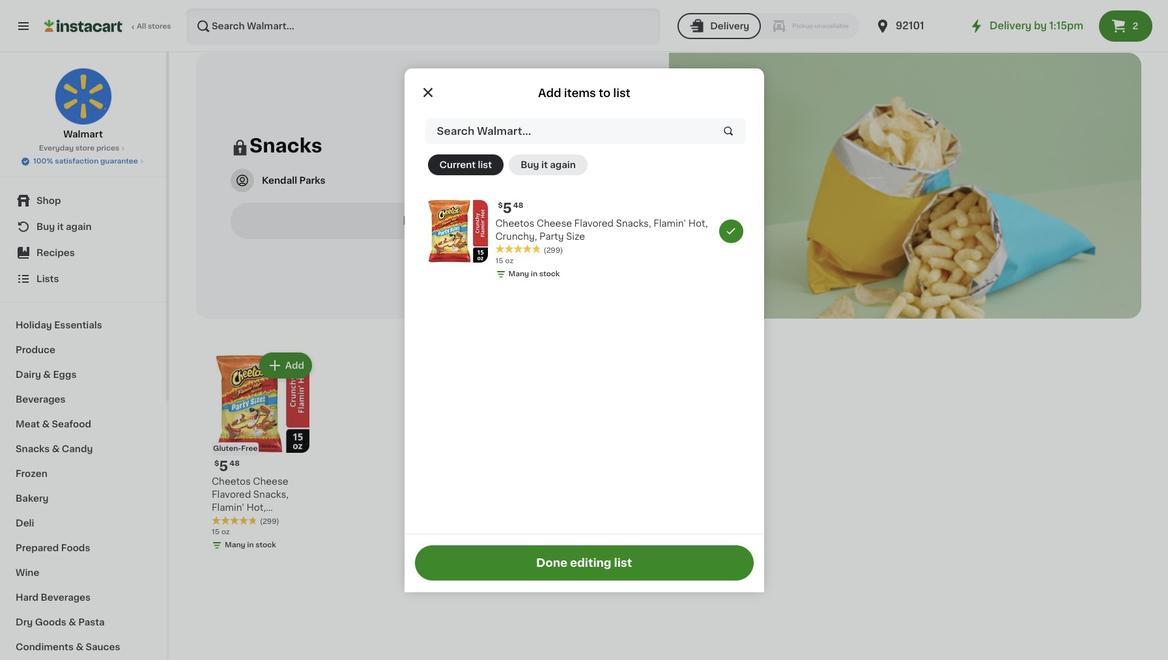 Task type: describe. For each thing, give the bounding box(es) containing it.
done editing list
[[536, 558, 632, 568]]

& for condiments
[[76, 643, 83, 652]]

& left pasta
[[69, 618, 76, 627]]

frozen
[[16, 469, 47, 478]]

hard beverages
[[16, 593, 91, 602]]

editing
[[570, 558, 612, 568]]

5 inside group
[[503, 201, 512, 215]]

meat & seafood link
[[8, 412, 158, 437]]

prepared
[[16, 544, 59, 553]]

gluten-
[[213, 445, 241, 452]]

product group
[[207, 350, 315, 564]]

delivery by 1:15pm link
[[969, 18, 1084, 34]]

eggs
[[53, 370, 77, 379]]

foods
[[61, 544, 90, 553]]

deli
[[16, 519, 34, 528]]

in inside the product group
[[247, 542, 254, 549]]

1 vertical spatial buy it again
[[36, 222, 92, 231]]

kendall parks
[[262, 176, 326, 185]]

instacart logo image
[[44, 18, 123, 34]]

condiments & sauces
[[16, 643, 120, 652]]

done
[[536, 558, 568, 568]]

meat & seafood
[[16, 420, 91, 429]]

seafood
[[52, 420, 91, 429]]

2 button
[[1099, 10, 1153, 42]]

dry goods & pasta link
[[8, 610, 158, 635]]

unselect item image
[[725, 225, 737, 237]]

walmart link
[[54, 68, 112, 141]]

crunchy, inside 5 group
[[496, 232, 537, 241]]

snacks, inside 5 group
[[616, 219, 651, 228]]

prepared foods
[[16, 544, 90, 553]]

gluten-free
[[213, 445, 258, 452]]

0 vertical spatial list
[[613, 88, 631, 98]]

everyday
[[39, 145, 74, 152]]

snacks for snacks
[[250, 136, 322, 155]]

cheetos inside the product group
[[212, 477, 251, 486]]

condiments & sauces link
[[8, 635, 158, 659]]

stores
[[148, 23, 171, 30]]

snacks & candy
[[16, 444, 93, 454]]

search
[[437, 125, 475, 136]]

15 oz inside the product group
[[212, 529, 230, 536]]

everyday store prices
[[39, 145, 119, 152]]

meat
[[16, 420, 40, 429]]

search walmart...
[[437, 125, 531, 136]]

delivery button
[[678, 13, 761, 39]]

1:15pm
[[1050, 21, 1084, 31]]

prices
[[96, 145, 119, 152]]

$ inside the product group
[[214, 460, 219, 467]]

& for meat
[[42, 420, 50, 429]]

in inside 5 group
[[531, 270, 538, 277]]

produce link
[[8, 338, 158, 362]]

edit items button
[[231, 202, 634, 239]]

0 vertical spatial beverages
[[16, 395, 66, 404]]

list inside done editing list button
[[614, 558, 632, 568]]

holiday essentials link
[[8, 313, 158, 338]]

it inside button
[[542, 160, 548, 169]]

party inside the product group
[[256, 516, 280, 525]]

frozen link
[[8, 461, 158, 486]]

100% satisfaction guarantee button
[[20, 154, 146, 167]]

current list button
[[428, 154, 504, 175]]

buy inside button
[[521, 160, 539, 169]]

wine link
[[8, 560, 158, 585]]

2
[[1133, 22, 1139, 31]]

dairy & eggs
[[16, 370, 77, 379]]

add items to list
[[538, 88, 631, 98]]

5 inside the product group
[[219, 459, 228, 473]]

essentials
[[54, 321, 102, 330]]

oz inside 5 group
[[505, 257, 514, 264]]

snacks & candy link
[[8, 437, 158, 461]]

lists link
[[8, 266, 158, 292]]

hard
[[16, 593, 39, 602]]

prepared foods link
[[8, 536, 158, 560]]

15 inside the product group
[[212, 529, 220, 536]]

& for snacks
[[52, 444, 60, 454]]

92101
[[896, 21, 924, 31]]

list inside current list button
[[478, 160, 492, 169]]

list_add_items dialog
[[404, 68, 764, 592]]

hot, inside the product group
[[247, 503, 266, 512]]

0 horizontal spatial again
[[66, 222, 92, 231]]

cheese inside the product group
[[253, 477, 288, 486]]

flavored inside 5 group
[[575, 219, 614, 228]]

walmart...
[[477, 125, 531, 136]]

5 group
[[415, 192, 754, 290]]

100%
[[33, 158, 53, 165]]

store
[[75, 145, 95, 152]]

deli link
[[8, 511, 158, 536]]

current
[[440, 160, 476, 169]]

guarantee
[[100, 158, 138, 165]]

items for add
[[564, 88, 596, 98]]

cheetos cheese flavored snacks, flamin' hot, crunchy, party size inside 5 group
[[496, 219, 708, 241]]

hot, inside 5 group
[[689, 219, 708, 228]]

sauces
[[86, 643, 120, 652]]

done editing list button
[[415, 545, 754, 581]]

edit
[[403, 215, 426, 226]]

holiday
[[16, 321, 52, 330]]

buy it again link
[[8, 214, 158, 240]]

all
[[137, 23, 146, 30]]

& for dairy
[[43, 370, 51, 379]]

parks
[[299, 176, 326, 185]]

by
[[1034, 21, 1047, 31]]

size inside the product group
[[283, 516, 301, 525]]

edit items
[[403, 215, 462, 226]]

$ inside 5 group
[[498, 202, 503, 209]]

candy
[[62, 444, 93, 454]]

1 vertical spatial it
[[57, 222, 64, 231]]

many inside the product group
[[225, 542, 245, 549]]

snacks for snacks & candy
[[16, 444, 50, 454]]

flavored inside the product group
[[212, 490, 251, 499]]

1 vertical spatial beverages
[[41, 593, 91, 602]]

bakery link
[[8, 486, 158, 511]]

recipes
[[36, 248, 75, 257]]

items for edit
[[429, 215, 462, 226]]

holiday essentials
[[16, 321, 102, 330]]

buy it again inside button
[[521, 160, 576, 169]]

delivery by 1:15pm
[[990, 21, 1084, 31]]

add button
[[261, 354, 311, 377]]



Task type: locate. For each thing, give the bounding box(es) containing it.
items right edit
[[429, 215, 462, 226]]

condiments
[[16, 643, 74, 652]]

shop
[[36, 196, 61, 205]]

current list
[[440, 160, 492, 169]]

cheetos cheese flavored snacks, flamin' hot, crunchy, party size
[[496, 219, 708, 241], [212, 477, 301, 525]]

beverages link
[[8, 387, 158, 412]]

1 horizontal spatial 5
[[503, 201, 512, 215]]

0 horizontal spatial cheetos
[[212, 477, 251, 486]]

cheese down buy it again button
[[537, 219, 572, 228]]

flamin' left the unselect item icon
[[654, 219, 686, 228]]

0 horizontal spatial hot,
[[247, 503, 266, 512]]

size inside 5 group
[[566, 232, 585, 241]]

1 vertical spatial flamin'
[[212, 503, 244, 512]]

0 vertical spatial again
[[550, 160, 576, 169]]

it
[[542, 160, 548, 169], [57, 222, 64, 231]]

all stores
[[137, 23, 171, 30]]

add for add items to list
[[538, 88, 561, 98]]

flamin'
[[654, 219, 686, 228], [212, 503, 244, 512]]

1 horizontal spatial snacks,
[[616, 219, 651, 228]]

0 horizontal spatial cheese
[[253, 477, 288, 486]]

$ down gluten- at the left bottom of page
[[214, 460, 219, 467]]

walmart logo image
[[54, 68, 112, 125]]

0 vertical spatial in
[[531, 270, 538, 277]]

0 vertical spatial cheese
[[537, 219, 572, 228]]

lists
[[36, 274, 59, 283]]

1 vertical spatial buy
[[36, 222, 55, 231]]

1 horizontal spatial flamin'
[[654, 219, 686, 228]]

delivery inside button
[[710, 22, 750, 31]]

0 horizontal spatial 15
[[212, 529, 220, 536]]

buy
[[521, 160, 539, 169], [36, 222, 55, 231]]

1 vertical spatial snacks
[[16, 444, 50, 454]]

it up recipes
[[57, 222, 64, 231]]

0 horizontal spatial $
[[214, 460, 219, 467]]

0 horizontal spatial it
[[57, 222, 64, 231]]

$ 5 48 inside 5 group
[[498, 201, 524, 215]]

1 vertical spatial 48
[[230, 460, 240, 467]]

0 horizontal spatial $ 5 48
[[214, 459, 240, 473]]

& left candy
[[52, 444, 60, 454]]

1 horizontal spatial crunchy,
[[496, 232, 537, 241]]

1 horizontal spatial buy it again
[[521, 160, 576, 169]]

100% satisfaction guarantee
[[33, 158, 138, 165]]

0 horizontal spatial many
[[225, 542, 245, 549]]

0 horizontal spatial snacks,
[[253, 490, 289, 499]]

0 horizontal spatial 5
[[219, 459, 228, 473]]

1 horizontal spatial oz
[[505, 257, 514, 264]]

cheese inside 5 group
[[537, 219, 572, 228]]

0 vertical spatial add
[[538, 88, 561, 98]]

& left "sauces"
[[76, 643, 83, 652]]

buy it again down search walmart... button on the top
[[521, 160, 576, 169]]

beverages down dairy & eggs
[[16, 395, 66, 404]]

0 horizontal spatial buy it again
[[36, 222, 92, 231]]

1 horizontal spatial size
[[566, 232, 585, 241]]

many in stock
[[509, 270, 560, 277], [225, 542, 276, 549]]

flamin' down gluten- at the left bottom of page
[[212, 503, 244, 512]]

it down search walmart... button on the top
[[542, 160, 548, 169]]

delivery for delivery
[[710, 22, 750, 31]]

snacks,
[[616, 219, 651, 228], [253, 490, 289, 499]]

1 horizontal spatial many
[[509, 270, 529, 277]]

1 horizontal spatial it
[[542, 160, 548, 169]]

1 vertical spatial $ 5 48
[[214, 459, 240, 473]]

(299) inside 5 group
[[544, 247, 563, 254]]

1 horizontal spatial cheetos
[[496, 219, 535, 228]]

0 horizontal spatial in
[[247, 542, 254, 549]]

oz inside the product group
[[221, 529, 230, 536]]

48
[[513, 202, 524, 209], [230, 460, 240, 467]]

0 horizontal spatial oz
[[221, 529, 230, 536]]

cheetos
[[496, 219, 535, 228], [212, 477, 251, 486]]

delivery inside "link"
[[990, 21, 1032, 31]]

15 inside 5 group
[[496, 257, 503, 264]]

buy down walmart...
[[521, 160, 539, 169]]

list right to
[[613, 88, 631, 98]]

0 vertical spatial snacks,
[[616, 219, 651, 228]]

0 vertical spatial 15 oz
[[496, 257, 514, 264]]

hot, down the free
[[247, 503, 266, 512]]

(299) inside the product group
[[260, 518, 279, 525]]

0 vertical spatial cheetos
[[496, 219, 535, 228]]

walmart
[[63, 130, 103, 139]]

1 vertical spatial 5
[[219, 459, 228, 473]]

$ 5 48 inside the product group
[[214, 459, 240, 473]]

48 inside 5 group
[[513, 202, 524, 209]]

again
[[550, 160, 576, 169], [66, 222, 92, 231]]

produce
[[16, 345, 55, 355]]

(299)
[[544, 247, 563, 254], [260, 518, 279, 525]]

to
[[599, 88, 611, 98]]

beverages
[[16, 395, 66, 404], [41, 593, 91, 602]]

dry goods & pasta
[[16, 618, 105, 627]]

0 vertical spatial oz
[[505, 257, 514, 264]]

list right "current"
[[478, 160, 492, 169]]

many
[[509, 270, 529, 277], [225, 542, 245, 549]]

1 vertical spatial list
[[478, 160, 492, 169]]

items left to
[[564, 88, 596, 98]]

0 vertical spatial flavored
[[575, 219, 614, 228]]

0 vertical spatial 5
[[503, 201, 512, 215]]

size
[[566, 232, 585, 241], [283, 516, 301, 525]]

0 horizontal spatial (299)
[[260, 518, 279, 525]]

5 down gluten- at the left bottom of page
[[219, 459, 228, 473]]

0 vertical spatial 48
[[513, 202, 524, 209]]

1 horizontal spatial snacks
[[250, 136, 322, 155]]

bakery
[[16, 494, 49, 503]]

oz
[[505, 257, 514, 264], [221, 529, 230, 536]]

0 horizontal spatial flavored
[[212, 490, 251, 499]]

0 horizontal spatial crunchy,
[[212, 516, 253, 525]]

dairy
[[16, 370, 41, 379]]

1 vertical spatial cheetos cheese flavored snacks, flamin' hot, crunchy, party size
[[212, 477, 301, 525]]

snacks up frozen
[[16, 444, 50, 454]]

buy it again button
[[509, 154, 588, 175]]

1 horizontal spatial party
[[540, 232, 564, 241]]

items
[[564, 88, 596, 98], [429, 215, 462, 226]]

0 horizontal spatial items
[[429, 215, 462, 226]]

buy it again up recipes
[[36, 222, 92, 231]]

many inside 5 group
[[509, 270, 529, 277]]

0 horizontal spatial stock
[[256, 542, 276, 549]]

pasta
[[78, 618, 105, 627]]

1 vertical spatial add
[[285, 361, 304, 370]]

stock
[[539, 270, 560, 277], [256, 542, 276, 549]]

beverages up dry goods & pasta
[[41, 593, 91, 602]]

1 horizontal spatial flavored
[[575, 219, 614, 228]]

0 horizontal spatial buy
[[36, 222, 55, 231]]

None search field
[[186, 8, 661, 44]]

flamin' inside the product group
[[212, 503, 244, 512]]

1 horizontal spatial add
[[538, 88, 561, 98]]

again down search walmart... button on the top
[[550, 160, 576, 169]]

1 horizontal spatial buy
[[521, 160, 539, 169]]

1 vertical spatial flavored
[[212, 490, 251, 499]]

1 horizontal spatial 15
[[496, 257, 503, 264]]

hard beverages link
[[8, 585, 158, 610]]

snacks
[[250, 136, 322, 155], [16, 444, 50, 454]]

1 horizontal spatial delivery
[[990, 21, 1032, 31]]

1 horizontal spatial many in stock
[[509, 270, 560, 277]]

search walmart... button
[[425, 118, 746, 144]]

5 down buy it again button
[[503, 201, 512, 215]]

delivery for delivery by 1:15pm
[[990, 21, 1032, 31]]

1 horizontal spatial hot,
[[689, 219, 708, 228]]

0 vertical spatial $
[[498, 202, 503, 209]]

1 vertical spatial $
[[214, 460, 219, 467]]

& right meat on the bottom left
[[42, 420, 50, 429]]

0 horizontal spatial party
[[256, 516, 280, 525]]

wine
[[16, 568, 39, 577]]

flavored
[[575, 219, 614, 228], [212, 490, 251, 499]]

cheetos cheese flavored snacks, flamin' hot, crunchy, party size inside the product group
[[212, 477, 301, 525]]

0 vertical spatial cheetos cheese flavored snacks, flamin' hot, crunchy, party size
[[496, 219, 708, 241]]

0 vertical spatial buy
[[521, 160, 539, 169]]

add for add
[[285, 361, 304, 370]]

1 vertical spatial hot,
[[247, 503, 266, 512]]

& left eggs
[[43, 370, 51, 379]]

$
[[498, 202, 503, 209], [214, 460, 219, 467]]

1 vertical spatial again
[[66, 222, 92, 231]]

1 horizontal spatial 15 oz
[[496, 257, 514, 264]]

1 vertical spatial crunchy,
[[212, 516, 253, 525]]

0 horizontal spatial cheetos cheese flavored snacks, flamin' hot, crunchy, party size
[[212, 477, 301, 525]]

1 horizontal spatial (299)
[[544, 247, 563, 254]]

0 vertical spatial crunchy,
[[496, 232, 537, 241]]

add inside dialog
[[538, 88, 561, 98]]

snacks up kendall
[[250, 136, 322, 155]]

1 horizontal spatial stock
[[539, 270, 560, 277]]

1 vertical spatial party
[[256, 516, 280, 525]]

list right editing
[[614, 558, 632, 568]]

everyday store prices link
[[39, 143, 127, 154]]

0 horizontal spatial delivery
[[710, 22, 750, 31]]

0 vertical spatial many
[[509, 270, 529, 277]]

kendall
[[262, 176, 297, 185]]

$ 5 48
[[498, 201, 524, 215], [214, 459, 240, 473]]

1 vertical spatial many in stock
[[225, 542, 276, 549]]

dairy & eggs link
[[8, 362, 158, 387]]

many in stock inside the product group
[[225, 542, 276, 549]]

1 horizontal spatial items
[[564, 88, 596, 98]]

$ 5 48 down gluten- at the left bottom of page
[[214, 459, 240, 473]]

0 vertical spatial snacks
[[250, 136, 322, 155]]

1 vertical spatial cheese
[[253, 477, 288, 486]]

all stores link
[[44, 8, 172, 44]]

1 vertical spatial oz
[[221, 529, 230, 536]]

free
[[241, 445, 258, 452]]

party
[[540, 232, 564, 241], [256, 516, 280, 525]]

many in stock inside 5 group
[[509, 270, 560, 277]]

items inside button
[[429, 215, 462, 226]]

$ down current list button
[[498, 202, 503, 209]]

shop link
[[8, 188, 158, 214]]

$ 5 48 down buy it again button
[[498, 201, 524, 215]]

0 vertical spatial party
[[540, 232, 564, 241]]

hot, left the unselect item icon
[[689, 219, 708, 228]]

hot,
[[689, 219, 708, 228], [247, 503, 266, 512]]

crunchy, inside the product group
[[212, 516, 253, 525]]

dry
[[16, 618, 33, 627]]

1 horizontal spatial again
[[550, 160, 576, 169]]

0 vertical spatial stock
[[539, 270, 560, 277]]

again inside button
[[550, 160, 576, 169]]

92101 button
[[875, 8, 953, 44]]

add
[[538, 88, 561, 98], [285, 361, 304, 370]]

1 vertical spatial items
[[429, 215, 462, 226]]

15 oz inside 5 group
[[496, 257, 514, 264]]

5
[[503, 201, 512, 215], [219, 459, 228, 473]]

48 down gluten-free at the left bottom of the page
[[230, 460, 240, 467]]

cheese down the free
[[253, 477, 288, 486]]

cheetos inside 5 group
[[496, 219, 535, 228]]

stock inside 5 group
[[539, 270, 560, 277]]

flamin' inside 5 group
[[654, 219, 686, 228]]

1 horizontal spatial cheetos cheese flavored snacks, flamin' hot, crunchy, party size
[[496, 219, 708, 241]]

buy down shop
[[36, 222, 55, 231]]

0 vertical spatial size
[[566, 232, 585, 241]]

service type group
[[678, 13, 860, 39]]

1 vertical spatial (299)
[[260, 518, 279, 525]]

1 horizontal spatial $
[[498, 202, 503, 209]]

48 inside the product group
[[230, 460, 240, 467]]

1 vertical spatial stock
[[256, 542, 276, 549]]

0 horizontal spatial 48
[[230, 460, 240, 467]]

1 horizontal spatial 48
[[513, 202, 524, 209]]

again up recipes link
[[66, 222, 92, 231]]

1 horizontal spatial cheese
[[537, 219, 572, 228]]

party inside 5 group
[[540, 232, 564, 241]]

delivery
[[990, 21, 1032, 31], [710, 22, 750, 31]]

2 vertical spatial list
[[614, 558, 632, 568]]

0 vertical spatial items
[[564, 88, 596, 98]]

recipes link
[[8, 240, 158, 266]]

0 horizontal spatial 15 oz
[[212, 529, 230, 536]]

stock inside the product group
[[256, 542, 276, 549]]

satisfaction
[[55, 158, 99, 165]]

goods
[[35, 618, 66, 627]]

add inside 'button'
[[285, 361, 304, 370]]

0 vertical spatial flamin'
[[654, 219, 686, 228]]

items inside dialog
[[564, 88, 596, 98]]

48 down buy it again button
[[513, 202, 524, 209]]

snacks, inside the product group
[[253, 490, 289, 499]]

list
[[613, 88, 631, 98], [478, 160, 492, 169], [614, 558, 632, 568]]



Task type: vqa. For each thing, say whether or not it's contained in the screenshot.
the Cheetos Cheese Flavored Snacks, Flamin' Hot, Crunchy, Party Size within the Product group
yes



